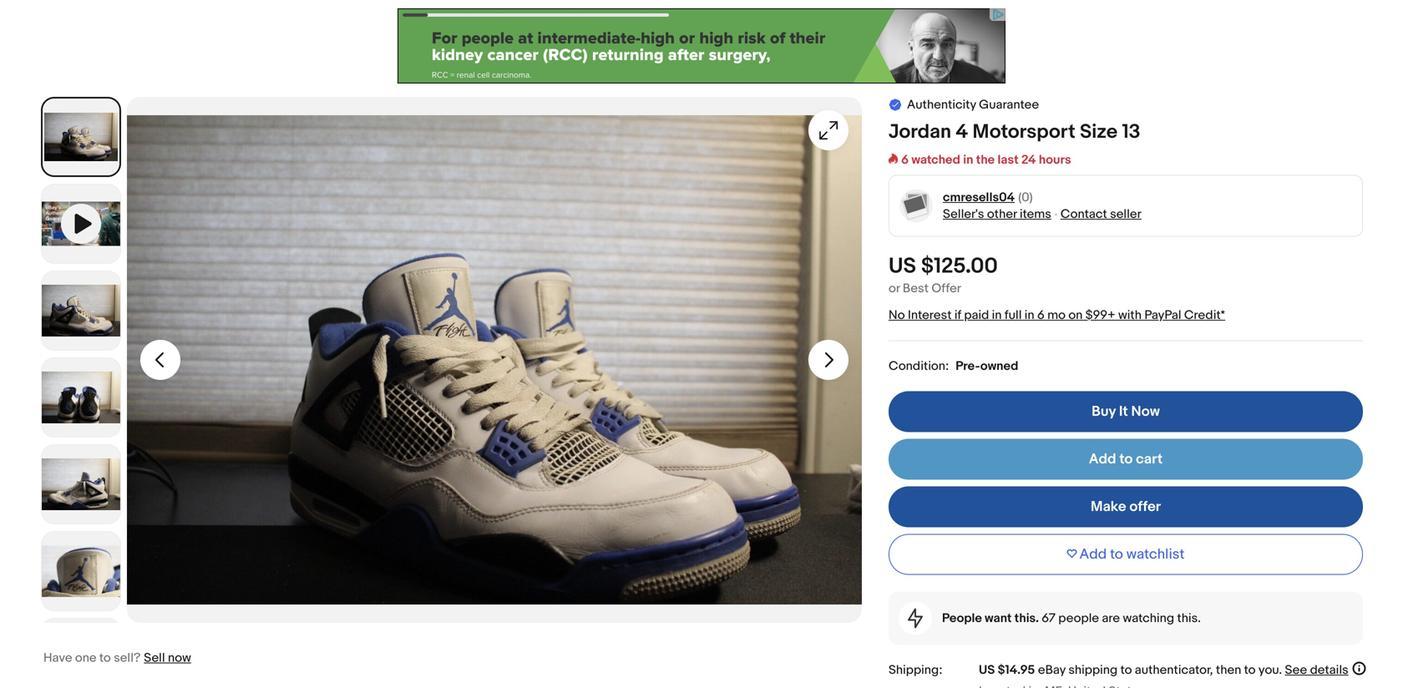 Task type: locate. For each thing, give the bounding box(es) containing it.
$125.00
[[921, 254, 998, 279]]

1 horizontal spatial 6
[[1037, 308, 1045, 323]]

to left the cart
[[1120, 451, 1133, 468]]

1 horizontal spatial this.
[[1177, 611, 1201, 626]]

this. right watching
[[1177, 611, 1201, 626]]

cmresells04
[[943, 190, 1015, 205]]

picture 4 of 12 image
[[42, 445, 120, 524]]

0 vertical spatial add
[[1089, 451, 1116, 468]]

seller's
[[943, 207, 984, 222]]

make
[[1091, 498, 1126, 516]]

paid
[[964, 308, 989, 323]]

this.
[[1015, 611, 1039, 626], [1177, 611, 1201, 626]]

1 horizontal spatial us
[[979, 663, 995, 678]]

sell?
[[114, 651, 141, 666]]

us up the or
[[889, 254, 916, 279]]

in left full
[[992, 308, 1002, 323]]

2 horizontal spatial in
[[1025, 308, 1035, 323]]

us inside us $125.00 or best offer
[[889, 254, 916, 279]]

add left the cart
[[1089, 451, 1116, 468]]

add for add to cart
[[1089, 451, 1116, 468]]

on
[[1069, 308, 1083, 323]]

add
[[1089, 451, 1116, 468], [1080, 546, 1107, 563]]

6 left mo
[[1037, 308, 1045, 323]]

add inside 'link'
[[1089, 451, 1116, 468]]

this. left 67
[[1015, 611, 1039, 626]]

to left watchlist
[[1110, 546, 1123, 563]]

contact seller
[[1061, 207, 1142, 222]]

or
[[889, 281, 900, 296]]

0 horizontal spatial this.
[[1015, 611, 1039, 626]]

to inside 'link'
[[1120, 451, 1133, 468]]

6 left watched
[[901, 152, 909, 167]]

6 watched in the last 24 hours
[[901, 152, 1071, 167]]

people
[[942, 611, 982, 626]]

advertisement region
[[398, 8, 1006, 84]]

to
[[1120, 451, 1133, 468], [1110, 546, 1123, 563], [99, 651, 111, 666], [1121, 663, 1132, 678], [1244, 663, 1256, 678]]

1 vertical spatial add
[[1080, 546, 1107, 563]]

0 vertical spatial 6
[[901, 152, 909, 167]]

jordan 4 motorsport size 13 - picture 1 of 12 image
[[127, 97, 862, 623]]

contact seller link
[[1061, 207, 1142, 222]]

add to cart link
[[889, 439, 1363, 480]]

in
[[963, 152, 974, 167], [992, 308, 1002, 323], [1025, 308, 1035, 323]]

see details link
[[1285, 663, 1349, 678]]

other
[[987, 207, 1017, 222]]

no
[[889, 308, 905, 323]]

us
[[889, 254, 916, 279], [979, 663, 995, 678]]

$14.95
[[998, 663, 1035, 678]]

$99+
[[1086, 308, 1116, 323]]

if
[[955, 308, 961, 323]]

2 this. from the left
[[1177, 611, 1201, 626]]

now
[[1131, 403, 1160, 421]]

0 horizontal spatial in
[[963, 152, 974, 167]]

full
[[1005, 308, 1022, 323]]

0 vertical spatial us
[[889, 254, 916, 279]]

you
[[1259, 663, 1279, 678]]

authenticity guarantee
[[907, 97, 1039, 112]]

us $125.00 or best offer
[[889, 254, 998, 296]]

in right full
[[1025, 308, 1035, 323]]

buy
[[1092, 403, 1116, 421]]

text__icon image
[[889, 97, 902, 111]]

condition: pre-owned
[[889, 359, 1019, 374]]

authenticator,
[[1135, 663, 1213, 678]]

best
[[903, 281, 929, 296]]

watched
[[912, 152, 961, 167]]

details
[[1310, 663, 1349, 678]]

sell
[[144, 651, 165, 666]]

us for $125.00
[[889, 254, 916, 279]]

size
[[1080, 120, 1118, 144]]

picture 2 of 12 image
[[42, 271, 120, 350]]

cart
[[1136, 451, 1163, 468]]

watchlist
[[1127, 546, 1185, 563]]

1 vertical spatial us
[[979, 663, 995, 678]]

seller's other items
[[943, 207, 1052, 222]]

mo
[[1048, 308, 1066, 323]]

4
[[956, 120, 968, 144]]

0 horizontal spatial us
[[889, 254, 916, 279]]

items
[[1020, 207, 1052, 222]]

us $14.95 ebay shipping to authenticator, then to you . see details
[[979, 663, 1349, 678]]

pre-
[[956, 359, 981, 374]]

in left the
[[963, 152, 974, 167]]

people want this. 67 people are watching this.
[[942, 611, 1201, 626]]

it
[[1119, 403, 1128, 421]]

add inside button
[[1080, 546, 1107, 563]]

6
[[901, 152, 909, 167], [1037, 308, 1045, 323]]

no interest if paid in full in 6 mo on $99+ with paypal credit* link
[[889, 308, 1226, 323]]

add down the make
[[1080, 546, 1107, 563]]

add to cart
[[1089, 451, 1163, 468]]

us left $14.95
[[979, 663, 995, 678]]

to left you
[[1244, 663, 1256, 678]]

want
[[985, 611, 1012, 626]]

interest
[[908, 308, 952, 323]]

one
[[75, 651, 97, 666]]



Task type: describe. For each thing, give the bounding box(es) containing it.
to right shipping
[[1121, 663, 1132, 678]]

24
[[1022, 152, 1036, 167]]

with details__icon image
[[908, 609, 923, 629]]

add to watchlist
[[1080, 546, 1185, 563]]

(0)
[[1018, 190, 1033, 205]]

motorsport
[[973, 120, 1076, 144]]

have
[[43, 651, 72, 666]]

us for $14.95
[[979, 663, 995, 678]]

hours
[[1039, 152, 1071, 167]]

shipping:
[[889, 663, 943, 678]]

make offer link
[[889, 487, 1363, 528]]

have one to sell? sell now
[[43, 651, 191, 666]]

seller's other items link
[[943, 207, 1052, 222]]

buy it now
[[1092, 403, 1160, 421]]

picture 1 of 12 image
[[43, 99, 119, 175]]

.
[[1279, 663, 1282, 678]]

credit*
[[1184, 308, 1226, 323]]

jordan 4 motorsport size 13
[[889, 120, 1141, 144]]

picture 3 of 12 image
[[42, 358, 120, 437]]

offer
[[932, 281, 961, 296]]

1 horizontal spatial in
[[992, 308, 1002, 323]]

13
[[1122, 120, 1141, 144]]

no interest if paid in full in 6 mo on $99+ with paypal credit*
[[889, 308, 1226, 323]]

shipping
[[1069, 663, 1118, 678]]

see
[[1285, 663, 1307, 678]]

buy it now link
[[889, 391, 1363, 432]]

0 horizontal spatial 6
[[901, 152, 909, 167]]

now
[[168, 651, 191, 666]]

guarantee
[[979, 97, 1039, 112]]

cmresells04 (0)
[[943, 190, 1033, 205]]

67
[[1042, 611, 1056, 626]]

video 1 of 1 image
[[42, 185, 120, 263]]

make offer
[[1091, 498, 1161, 516]]

ebay
[[1038, 663, 1066, 678]]

1 vertical spatial 6
[[1037, 308, 1045, 323]]

add to watchlist button
[[889, 534, 1363, 575]]

paypal
[[1145, 308, 1182, 323]]

picture 5 of 12 image
[[42, 532, 120, 611]]

add for add to watchlist
[[1080, 546, 1107, 563]]

condition:
[[889, 359, 949, 374]]

sell now link
[[144, 651, 191, 666]]

the
[[976, 152, 995, 167]]

offer
[[1130, 498, 1161, 516]]

are
[[1102, 611, 1120, 626]]

authenticity
[[907, 97, 976, 112]]

1 this. from the left
[[1015, 611, 1039, 626]]

with
[[1119, 308, 1142, 323]]

then
[[1216, 663, 1242, 678]]

watching
[[1123, 611, 1175, 626]]

people
[[1059, 611, 1099, 626]]

to right one
[[99, 651, 111, 666]]

to inside button
[[1110, 546, 1123, 563]]

owned
[[981, 359, 1019, 374]]

cmresells04 image
[[899, 189, 933, 223]]

last
[[998, 152, 1019, 167]]

cmresells04 link
[[943, 189, 1015, 206]]

seller
[[1110, 207, 1142, 222]]

contact
[[1061, 207, 1107, 222]]

jordan
[[889, 120, 951, 144]]



Task type: vqa. For each thing, say whether or not it's contained in the screenshot.
the right 2
no



